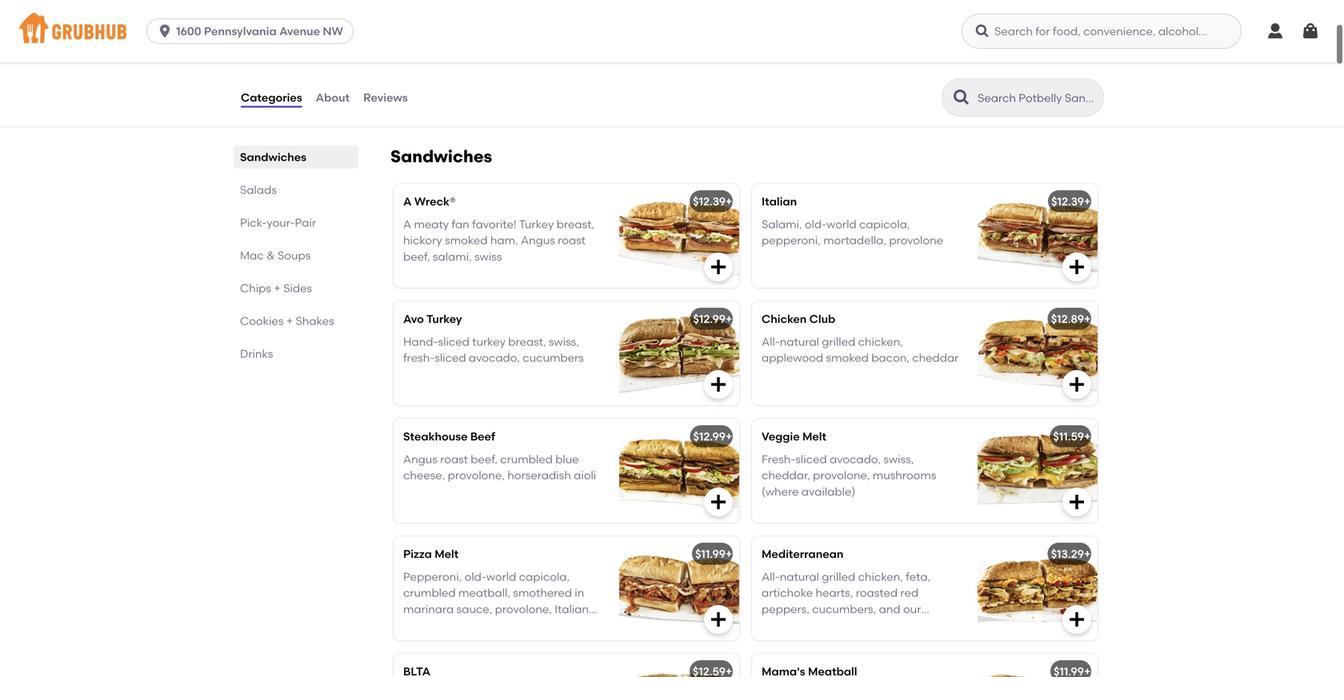Task type: vqa. For each thing, say whether or not it's contained in the screenshot.
the Melt
yes



Task type: locate. For each thing, give the bounding box(es) containing it.
1 horizontal spatial old-
[[805, 218, 827, 231]]

2 $12.39 from the left
[[1052, 195, 1085, 209]]

1 horizontal spatial crumbled
[[500, 453, 553, 467]]

1 vertical spatial a
[[403, 218, 411, 231]]

0 horizontal spatial beef,
[[403, 250, 430, 264]]

0 vertical spatial old-
[[805, 218, 827, 231]]

avo
[[403, 313, 424, 326]]

categories button
[[240, 69, 303, 127]]

0 vertical spatial mushrooms
[[873, 469, 937, 483]]

natural inside all-natural grilled chicken, feta, artichoke hearts, roasted red peppers, cucumbers, and our signature hot pepper hummus
[[780, 571, 820, 584]]

italian up salami,
[[762, 195, 797, 209]]

0 vertical spatial melt
[[803, 430, 827, 444]]

provolone, down smothered
[[495, 603, 552, 617]]

1 vertical spatial grilled
[[822, 571, 856, 584]]

all- down the chicken
[[762, 335, 780, 349]]

1600
[[176, 24, 201, 38]]

and
[[879, 603, 901, 617]]

steakhouse
[[403, 430, 468, 444]]

0 vertical spatial crumbled
[[500, 453, 553, 467]]

1 horizontal spatial breast,
[[557, 218, 595, 231]]

turkey
[[519, 218, 554, 231], [427, 313, 462, 326]]

2 natural from the top
[[780, 571, 820, 584]]

2 $12.99 from the top
[[694, 430, 726, 444]]

beef, down beef
[[471, 453, 498, 467]]

+ for all-natural grilled chicken, feta, artichoke hearts, roasted red peppers, cucumbers, and our signature hot pepper hummus
[[1085, 548, 1091, 562]]

melt
[[803, 430, 827, 444], [435, 548, 459, 562]]

0 horizontal spatial melt
[[435, 548, 459, 562]]

all-
[[762, 335, 780, 349], [762, 571, 780, 584]]

group order
[[1024, 29, 1091, 43]]

1 vertical spatial available)
[[403, 636, 457, 649]]

fresh-
[[762, 453, 796, 467]]

1 horizontal spatial (where
[[762, 485, 799, 499]]

1 vertical spatial old-
[[465, 571, 487, 584]]

1 $12.39 from the left
[[693, 195, 726, 209]]

swiss, inside fresh-sliced avocado, swiss, cheddar, provolone, mushrooms (where available)
[[884, 453, 914, 467]]

roast inside "angus roast beef, crumbled blue cheese, provolone, horseradish aioli"
[[440, 453, 468, 467]]

a wreck® image
[[620, 184, 740, 288]]

available) down cheddar,
[[802, 485, 856, 499]]

0 horizontal spatial world
[[486, 571, 517, 584]]

cucumbers,
[[813, 603, 877, 617]]

world
[[827, 218, 857, 231], [486, 571, 517, 584]]

+ for hand-sliced turkey breast, swiss, fresh-sliced avocado, cucumbers
[[726, 313, 733, 326]]

$12.99 + left the chicken
[[694, 313, 733, 326]]

0 vertical spatial turkey
[[519, 218, 554, 231]]

red
[[901, 587, 919, 600]]

all- inside all-natural grilled chicken, applewood smoked bacon, cheddar
[[762, 335, 780, 349]]

+
[[726, 195, 733, 209], [1085, 195, 1091, 209], [274, 282, 281, 295], [726, 313, 733, 326], [1085, 313, 1091, 326], [286, 315, 293, 328], [726, 430, 733, 444], [1085, 430, 1091, 444], [726, 548, 733, 562], [1085, 548, 1091, 562]]

&
[[267, 249, 275, 263]]

0 vertical spatial beef,
[[403, 250, 430, 264]]

0 horizontal spatial turkey
[[427, 313, 462, 326]]

old- up pepperoni,
[[805, 218, 827, 231]]

1 vertical spatial all-
[[762, 571, 780, 584]]

italian
[[762, 195, 797, 209], [555, 603, 589, 617]]

roast right ham,
[[558, 234, 586, 247]]

1 vertical spatial angus
[[403, 453, 438, 467]]

1 vertical spatial swiss,
[[884, 453, 914, 467]]

$13.29
[[1052, 548, 1085, 562]]

chicken, up roasted
[[859, 571, 904, 584]]

provolone, down beef
[[448, 469, 505, 483]]

provolone, right cheddar,
[[813, 469, 870, 483]]

avo turkey image
[[620, 302, 740, 406]]

mushrooms
[[873, 469, 937, 483], [464, 619, 528, 633]]

1 horizontal spatial sandwiches
[[391, 147, 492, 167]]

in
[[575, 587, 585, 600]]

1 horizontal spatial mushrooms
[[873, 469, 937, 483]]

1 vertical spatial breast,
[[508, 335, 546, 349]]

1 vertical spatial smoked
[[826, 352, 869, 365]]

veggie melt image
[[978, 419, 1098, 524]]

chips + sides
[[240, 282, 312, 295]]

0 horizontal spatial $12.39
[[693, 195, 726, 209]]

0 horizontal spatial mushrooms
[[464, 619, 528, 633]]

1 vertical spatial $12.99 +
[[694, 430, 733, 444]]

0 vertical spatial sliced
[[438, 335, 470, 349]]

delivery 25–40 min
[[284, 29, 332, 55]]

0 vertical spatial italian
[[762, 195, 797, 209]]

mama's meatball image
[[978, 655, 1098, 678]]

chicken, for bacon,
[[859, 335, 904, 349]]

0 vertical spatial capicola,
[[860, 218, 910, 231]]

avocado, inside fresh-sliced avocado, swiss, cheddar, provolone, mushrooms (where available)
[[830, 453, 881, 467]]

smothered
[[513, 587, 572, 600]]

our
[[904, 603, 922, 617]]

world inside salami, old-world capicola, pepperoni, mortadella, provolone
[[827, 218, 857, 231]]

0 horizontal spatial breast,
[[508, 335, 546, 349]]

$12.39 for a meaty fan favorite! turkey breast, hickory smoked ham, angus roast beef, salami, swiss
[[693, 195, 726, 209]]

0 horizontal spatial avocado,
[[469, 352, 520, 365]]

provolone
[[890, 234, 944, 247]]

pepperoni, old-world capicola, crumbled meatball, smothered in marinara sauce, provolone, italian seasoning, mushrooms (where available)
[[403, 571, 589, 649]]

1 vertical spatial turkey
[[427, 313, 462, 326]]

sliced down avo turkey
[[438, 335, 470, 349]]

all- inside all-natural grilled chicken, feta, artichoke hearts, roasted red peppers, cucumbers, and our signature hot pepper hummus
[[762, 571, 780, 584]]

cheddar
[[913, 352, 959, 365]]

capicola, inside salami, old-world capicola, pepperoni, mortadella, provolone
[[860, 218, 910, 231]]

melt up pepperoni,
[[435, 548, 459, 562]]

$12.39
[[693, 195, 726, 209], [1052, 195, 1085, 209]]

+ for a meaty fan favorite! turkey breast, hickory smoked ham, angus roast beef, salami, swiss
[[726, 195, 733, 209]]

available) inside pepperoni, old-world capicola, crumbled meatball, smothered in marinara sauce, provolone, italian seasoning, mushrooms (where available)
[[403, 636, 457, 649]]

a wreck®
[[403, 195, 456, 209]]

1 vertical spatial world
[[486, 571, 517, 584]]

0 vertical spatial available)
[[802, 485, 856, 499]]

1 grilled from the top
[[822, 335, 856, 349]]

horseradish
[[508, 469, 571, 483]]

steakhouse beef image
[[620, 419, 740, 524]]

svg image for a meaty fan favorite! turkey breast, hickory smoked ham, angus roast beef, salami, swiss
[[709, 258, 728, 277]]

natural up applewood
[[780, 335, 820, 349]]

pick-
[[240, 216, 267, 230]]

turkey right avo
[[427, 313, 462, 326]]

svg image inside 1600 pennsylvania avenue nw button
[[157, 23, 173, 39]]

avocado, right fresh-
[[830, 453, 881, 467]]

0 horizontal spatial (where
[[531, 619, 568, 633]]

0 vertical spatial grilled
[[822, 335, 856, 349]]

2 vertical spatial sliced
[[796, 453, 827, 467]]

smoked left bacon,
[[826, 352, 869, 365]]

turkey inside a meaty fan favorite! turkey breast, hickory smoked ham, angus roast beef, salami, swiss
[[519, 218, 554, 231]]

crumbled inside "angus roast beef, crumbled blue cheese, provolone, horseradish aioli"
[[500, 453, 553, 467]]

0 vertical spatial swiss,
[[549, 335, 579, 349]]

sliced down veggie melt
[[796, 453, 827, 467]]

italian inside pepperoni, old-world capicola, crumbled meatball, smothered in marinara sauce, provolone, italian seasoning, mushrooms (where available)
[[555, 603, 589, 617]]

cookies
[[240, 315, 284, 328]]

1 horizontal spatial melt
[[803, 430, 827, 444]]

crumbled up horseradish
[[500, 453, 553, 467]]

shakes
[[296, 315, 334, 328]]

turkey
[[472, 335, 506, 349]]

$12.99
[[694, 313, 726, 326], [694, 430, 726, 444]]

0 vertical spatial roast
[[558, 234, 586, 247]]

chicken, inside all-natural grilled chicken, applewood smoked bacon, cheddar
[[859, 335, 904, 349]]

all- for all-natural grilled chicken, feta, artichoke hearts, roasted red peppers, cucumbers, and our signature hot pepper hummus
[[762, 571, 780, 584]]

1 horizontal spatial $12.39
[[1052, 195, 1085, 209]]

1 vertical spatial beef,
[[471, 453, 498, 467]]

25–40
[[284, 43, 312, 55]]

$12.99 +
[[694, 313, 733, 326], [694, 430, 733, 444]]

italian down in
[[555, 603, 589, 617]]

2 a from the top
[[403, 218, 411, 231]]

1 $12.99 from the top
[[694, 313, 726, 326]]

1 vertical spatial natural
[[780, 571, 820, 584]]

sliced inside fresh-sliced avocado, swiss, cheddar, provolone, mushrooms (where available)
[[796, 453, 827, 467]]

blue
[[556, 453, 579, 467]]

svg image
[[157, 23, 173, 39], [709, 258, 728, 277], [1068, 258, 1087, 277], [1068, 375, 1087, 395], [1068, 493, 1087, 512], [1068, 611, 1087, 630]]

grilled down 'club'
[[822, 335, 856, 349]]

grilled inside all-natural grilled chicken, applewood smoked bacon, cheddar
[[822, 335, 856, 349]]

delivery
[[289, 29, 327, 41]]

1 vertical spatial $12.99
[[694, 430, 726, 444]]

svg image for all-natural grilled chicken, feta, artichoke hearts, roasted red peppers, cucumbers, and our signature hot pepper hummus
[[1068, 611, 1087, 630]]

old-
[[805, 218, 827, 231], [465, 571, 487, 584]]

option group
[[240, 22, 515, 63]]

1 vertical spatial chicken,
[[859, 571, 904, 584]]

2 all- from the top
[[762, 571, 780, 584]]

$12.99 left the chicken
[[694, 313, 726, 326]]

$11.59 +
[[1054, 430, 1091, 444]]

chips
[[240, 282, 271, 295]]

1 vertical spatial (where
[[531, 619, 568, 633]]

old- for pepperoni,
[[465, 571, 487, 584]]

$12.99 left the veggie
[[694, 430, 726, 444]]

1 natural from the top
[[780, 335, 820, 349]]

1 horizontal spatial world
[[827, 218, 857, 231]]

1 vertical spatial crumbled
[[403, 587, 456, 600]]

beef, inside a meaty fan favorite! turkey breast, hickory smoked ham, angus roast beef, salami, swiss
[[403, 250, 430, 264]]

1 horizontal spatial italian
[[762, 195, 797, 209]]

grilled
[[822, 335, 856, 349], [822, 571, 856, 584]]

0 vertical spatial world
[[827, 218, 857, 231]]

cucumbers
[[523, 352, 584, 365]]

natural for artichoke
[[780, 571, 820, 584]]

natural up artichoke
[[780, 571, 820, 584]]

0 vertical spatial a
[[403, 195, 412, 209]]

1 horizontal spatial available)
[[802, 485, 856, 499]]

crumbled
[[500, 453, 553, 467], [403, 587, 456, 600]]

melt right the veggie
[[803, 430, 827, 444]]

0 vertical spatial breast,
[[557, 218, 595, 231]]

old- for salami,
[[805, 218, 827, 231]]

0 vertical spatial smoked
[[445, 234, 488, 247]]

1 a from the top
[[403, 195, 412, 209]]

crumbled up marinara
[[403, 587, 456, 600]]

1 horizontal spatial swiss,
[[884, 453, 914, 467]]

all- up artichoke
[[762, 571, 780, 584]]

angus up "cheese,"
[[403, 453, 438, 467]]

1 horizontal spatial $12.39 +
[[1052, 195, 1091, 209]]

chicken, up bacon,
[[859, 335, 904, 349]]

sliced for veggie melt
[[796, 453, 827, 467]]

1 vertical spatial roast
[[440, 453, 468, 467]]

$12.39 for salami, old-world capicola, pepperoni, mortadella, provolone
[[1052, 195, 1085, 209]]

2 $12.99 + from the top
[[694, 430, 733, 444]]

capicola, inside pepperoni, old-world capicola, crumbled meatball, smothered in marinara sauce, provolone, italian seasoning, mushrooms (where available)
[[519, 571, 570, 584]]

schedule button
[[891, 22, 985, 51]]

1 all- from the top
[[762, 335, 780, 349]]

1 horizontal spatial avocado,
[[830, 453, 881, 467]]

old- inside salami, old-world capicola, pepperoni, mortadella, provolone
[[805, 218, 827, 231]]

0 horizontal spatial swiss,
[[549, 335, 579, 349]]

0 vertical spatial $12.99
[[694, 313, 726, 326]]

grilled for mediterranean
[[822, 571, 856, 584]]

chicken, for hearts,
[[859, 571, 904, 584]]

your-
[[267, 216, 295, 230]]

(where down cheddar,
[[762, 485, 799, 499]]

capicola, up "mortadella,"
[[860, 218, 910, 231]]

world up "mortadella,"
[[827, 218, 857, 231]]

sandwiches
[[391, 147, 492, 167], [240, 151, 307, 164]]

signature
[[762, 619, 813, 633]]

$12.39 +
[[693, 195, 733, 209], [1052, 195, 1091, 209]]

0 horizontal spatial italian
[[555, 603, 589, 617]]

(where inside pepperoni, old-world capicola, crumbled meatball, smothered in marinara sauce, provolone, italian seasoning, mushrooms (where available)
[[531, 619, 568, 633]]

sliced down hand-
[[435, 352, 466, 365]]

beef,
[[403, 250, 430, 264], [471, 453, 498, 467]]

$12.99 + left the veggie
[[694, 430, 733, 444]]

avocado,
[[469, 352, 520, 365], [830, 453, 881, 467]]

(where
[[762, 485, 799, 499], [531, 619, 568, 633]]

grilled up hearts,
[[822, 571, 856, 584]]

a up hickory
[[403, 218, 411, 231]]

(where down smothered
[[531, 619, 568, 633]]

+ for fresh-sliced avocado, swiss, cheddar, provolone, mushrooms (where available)
[[1085, 430, 1091, 444]]

0 vertical spatial $12.99 +
[[694, 313, 733, 326]]

pizza melt image
[[620, 537, 740, 641]]

swiss,
[[549, 335, 579, 349], [884, 453, 914, 467]]

seasoning,
[[403, 619, 462, 633]]

smoked down fan
[[445, 234, 488, 247]]

old- inside pepperoni, old-world capicola, crumbled meatball, smothered in marinara sauce, provolone, italian seasoning, mushrooms (where available)
[[465, 571, 487, 584]]

$13.29 +
[[1052, 548, 1091, 562]]

$12.99 for chicken club
[[694, 313, 726, 326]]

chicken, inside all-natural grilled chicken, feta, artichoke hearts, roasted red peppers, cucumbers, and our signature hot pepper hummus
[[859, 571, 904, 584]]

0 horizontal spatial available)
[[403, 636, 457, 649]]

people icon image
[[1008, 30, 1021, 43]]

pick-your-pair
[[240, 216, 316, 230]]

capicola, for smothered
[[519, 571, 570, 584]]

schedule
[[920, 29, 971, 43]]

chicken,
[[859, 335, 904, 349], [859, 571, 904, 584]]

available) down seasoning,
[[403, 636, 457, 649]]

smoked
[[445, 234, 488, 247], [826, 352, 869, 365]]

world up meatball,
[[486, 571, 517, 584]]

old- up meatball,
[[465, 571, 487, 584]]

0 horizontal spatial capicola,
[[519, 571, 570, 584]]

roast down 'steakhouse beef'
[[440, 453, 468, 467]]

0 vertical spatial avocado,
[[469, 352, 520, 365]]

0 horizontal spatial smoked
[[445, 234, 488, 247]]

1 chicken, from the top
[[859, 335, 904, 349]]

1 horizontal spatial smoked
[[826, 352, 869, 365]]

sandwiches up salads
[[240, 151, 307, 164]]

1 vertical spatial melt
[[435, 548, 459, 562]]

0 horizontal spatial roast
[[440, 453, 468, 467]]

melt for veggie melt
[[803, 430, 827, 444]]

categories
[[241, 91, 302, 104]]

1 vertical spatial avocado,
[[830, 453, 881, 467]]

cookies + shakes
[[240, 315, 334, 328]]

0 vertical spatial all-
[[762, 335, 780, 349]]

avocado, down turkey
[[469, 352, 520, 365]]

0 vertical spatial chicken,
[[859, 335, 904, 349]]

turkey right favorite!
[[519, 218, 554, 231]]

angus inside a meaty fan favorite! turkey breast, hickory smoked ham, angus roast beef, salami, swiss
[[521, 234, 555, 247]]

0 horizontal spatial old-
[[465, 571, 487, 584]]

sandwiches up wreck®
[[391, 147, 492, 167]]

1 vertical spatial capicola,
[[519, 571, 570, 584]]

2 chicken, from the top
[[859, 571, 904, 584]]

1 $12.39 + from the left
[[693, 195, 733, 209]]

angus right ham,
[[521, 234, 555, 247]]

provolone, inside fresh-sliced avocado, swiss, cheddar, provolone, mushrooms (where available)
[[813, 469, 870, 483]]

a inside a meaty fan favorite! turkey breast, hickory smoked ham, angus roast beef, salami, swiss
[[403, 218, 411, 231]]

1 horizontal spatial turkey
[[519, 218, 554, 231]]

0 vertical spatial angus
[[521, 234, 555, 247]]

1 horizontal spatial roast
[[558, 234, 586, 247]]

svg image
[[1266, 22, 1285, 41], [1302, 22, 1321, 41], [975, 23, 991, 39], [709, 375, 728, 395], [709, 493, 728, 512], [709, 611, 728, 630]]

world inside pepperoni, old-world capicola, crumbled meatball, smothered in marinara sauce, provolone, italian seasoning, mushrooms (where available)
[[486, 571, 517, 584]]

breast, inside hand-sliced turkey breast, swiss, fresh-sliced avocado, cucumbers
[[508, 335, 546, 349]]

1 $12.99 + from the top
[[694, 313, 733, 326]]

0 vertical spatial (where
[[762, 485, 799, 499]]

0 horizontal spatial $12.39 +
[[693, 195, 733, 209]]

provolone, inside "angus roast beef, crumbled blue cheese, provolone, horseradish aioli"
[[448, 469, 505, 483]]

1 horizontal spatial angus
[[521, 234, 555, 247]]

1 vertical spatial italian
[[555, 603, 589, 617]]

provolone,
[[448, 469, 505, 483], [813, 469, 870, 483], [495, 603, 552, 617]]

grilled inside all-natural grilled chicken, feta, artichoke hearts, roasted red peppers, cucumbers, and our signature hot pepper hummus
[[822, 571, 856, 584]]

$11.99 +
[[696, 548, 733, 562]]

2 $12.39 + from the left
[[1052, 195, 1091, 209]]

a left wreck®
[[403, 195, 412, 209]]

grilled for chicken club
[[822, 335, 856, 349]]

salami,
[[762, 218, 802, 231]]

1 vertical spatial mushrooms
[[464, 619, 528, 633]]

Search for food, convenience, alcohol... search field
[[962, 14, 1242, 49]]

0 horizontal spatial angus
[[403, 453, 438, 467]]

1 horizontal spatial capicola,
[[860, 218, 910, 231]]

smoked inside all-natural grilled chicken, applewood smoked bacon, cheddar
[[826, 352, 869, 365]]

world for mortadella,
[[827, 218, 857, 231]]

2 grilled from the top
[[822, 571, 856, 584]]

capicola, up smothered
[[519, 571, 570, 584]]

breast, inside a meaty fan favorite! turkey breast, hickory smoked ham, angus roast beef, salami, swiss
[[557, 218, 595, 231]]

$12.89
[[1052, 313, 1085, 326]]

natural inside all-natural grilled chicken, applewood smoked bacon, cheddar
[[780, 335, 820, 349]]

0 horizontal spatial crumbled
[[403, 587, 456, 600]]

beef, down hickory
[[403, 250, 430, 264]]

0 vertical spatial natural
[[780, 335, 820, 349]]

1 horizontal spatial beef,
[[471, 453, 498, 467]]



Task type: describe. For each thing, give the bounding box(es) containing it.
$11.59
[[1054, 430, 1085, 444]]

mushrooms inside pepperoni, old-world capicola, crumbled meatball, smothered in marinara sauce, provolone, italian seasoning, mushrooms (where available)
[[464, 619, 528, 633]]

fan
[[452, 218, 470, 231]]

meatball,
[[459, 587, 511, 600]]

sides
[[283, 282, 312, 295]]

peppers,
[[762, 603, 810, 617]]

smoked inside a meaty fan favorite! turkey breast, hickory smoked ham, angus roast beef, salami, swiss
[[445, 234, 488, 247]]

mushrooms inside fresh-sliced avocado, swiss, cheddar, provolone, mushrooms (where available)
[[873, 469, 937, 483]]

$12.99 for veggie melt
[[694, 430, 726, 444]]

min
[[314, 43, 332, 55]]

cheddar,
[[762, 469, 811, 483]]

applewood
[[762, 352, 824, 365]]

mac
[[240, 249, 264, 263]]

order
[[1061, 29, 1091, 43]]

artichoke
[[762, 587, 813, 600]]

club
[[810, 313, 836, 326]]

svg image for all-natural grilled chicken, applewood smoked bacon, cheddar
[[1068, 375, 1087, 395]]

$11.99
[[696, 548, 726, 562]]

svg image for salami, old-world capicola, pepperoni, mortadella, provolone
[[1068, 258, 1087, 277]]

veggie
[[762, 430, 800, 444]]

(where inside fresh-sliced avocado, swiss, cheddar, provolone, mushrooms (where available)
[[762, 485, 799, 499]]

mortadella,
[[824, 234, 887, 247]]

hummus
[[879, 619, 926, 633]]

$12.89 +
[[1052, 313, 1091, 326]]

world for meatball,
[[486, 571, 517, 584]]

bacon,
[[872, 352, 910, 365]]

pepper
[[837, 619, 876, 633]]

+ for all-natural grilled chicken, applewood smoked bacon, cheddar
[[1085, 313, 1091, 326]]

avocado, inside hand-sliced turkey breast, swiss, fresh-sliced avocado, cucumbers
[[469, 352, 520, 365]]

pair
[[295, 216, 316, 230]]

sauce,
[[457, 603, 492, 617]]

reviews button
[[363, 69, 409, 127]]

option group containing delivery 25–40 min
[[240, 22, 515, 63]]

ham,
[[491, 234, 518, 247]]

Search Potbelly Sandwich Works search field
[[977, 91, 1099, 106]]

svg image for fresh-sliced avocado, swiss, cheddar, provolone, mushrooms (where available)
[[1068, 493, 1087, 512]]

mediterranean image
[[978, 537, 1098, 641]]

feta,
[[906, 571, 931, 584]]

chicken club
[[762, 313, 836, 326]]

group
[[1024, 29, 1059, 43]]

all-natural grilled chicken, applewood smoked bacon, cheddar
[[762, 335, 959, 365]]

melt for pizza melt
[[435, 548, 459, 562]]

all- for all-natural grilled chicken, applewood smoked bacon, cheddar
[[762, 335, 780, 349]]

$12.99 + for chicken club
[[694, 313, 733, 326]]

salads
[[240, 183, 277, 197]]

fresh-
[[403, 352, 435, 365]]

hand-
[[403, 335, 438, 349]]

pizza
[[403, 548, 432, 562]]

a for a meaty fan favorite! turkey breast, hickory smoked ham, angus roast beef, salami, swiss
[[403, 218, 411, 231]]

hickory
[[403, 234, 442, 247]]

chicken
[[762, 313, 807, 326]]

crumbled inside pepperoni, old-world capicola, crumbled meatball, smothered in marinara sauce, provolone, italian seasoning, mushrooms (where available)
[[403, 587, 456, 600]]

nw
[[323, 24, 343, 38]]

+ for pepperoni, old-world capicola, crumbled meatball, smothered in marinara sauce, provolone, italian seasoning, mushrooms (where available)
[[726, 548, 733, 562]]

reviews
[[363, 91, 408, 104]]

swiss
[[475, 250, 502, 264]]

hot
[[816, 619, 834, 633]]

italian image
[[978, 184, 1098, 288]]

available) inside fresh-sliced avocado, swiss, cheddar, provolone, mushrooms (where available)
[[802, 485, 856, 499]]

+ for salami, old-world capicola, pepperoni, mortadella, provolone
[[1085, 195, 1091, 209]]

$12.39 + for salami, old-world capicola, pepperoni, mortadella, provolone
[[1052, 195, 1091, 209]]

+ for angus roast beef, crumbled blue cheese, provolone, horseradish aioli
[[726, 430, 733, 444]]

aioli
[[574, 469, 596, 483]]

provolone, inside pepperoni, old-world capicola, crumbled meatball, smothered in marinara sauce, provolone, italian seasoning, mushrooms (where available)
[[495, 603, 552, 617]]

beef, inside "angus roast beef, crumbled blue cheese, provolone, horseradish aioli"
[[471, 453, 498, 467]]

drinks
[[240, 347, 273, 361]]

main navigation navigation
[[0, 0, 1345, 62]]

$12.99 + for veggie melt
[[694, 430, 733, 444]]

hand-sliced turkey breast, swiss, fresh-sliced avocado, cucumbers
[[403, 335, 584, 365]]

about
[[316, 91, 350, 104]]

hearts,
[[816, 587, 854, 600]]

steakhouse beef
[[403, 430, 495, 444]]

veggie melt
[[762, 430, 827, 444]]

sliced for avo turkey
[[438, 335, 470, 349]]

favorite!
[[472, 218, 517, 231]]

angus inside "angus roast beef, crumbled blue cheese, provolone, horseradish aioli"
[[403, 453, 438, 467]]

angus roast beef, crumbled blue cheese, provolone, horseradish aioli
[[403, 453, 596, 483]]

avenue
[[279, 24, 320, 38]]

cheese,
[[403, 469, 445, 483]]

natural for smoked
[[780, 335, 820, 349]]

capicola, for provolone
[[860, 218, 910, 231]]

salami, old-world capicola, pepperoni, mortadella, provolone
[[762, 218, 944, 247]]

pepperoni,
[[403, 571, 462, 584]]

beef
[[471, 430, 495, 444]]

blta image
[[620, 655, 740, 678]]

chicken club image
[[978, 302, 1098, 406]]

group order button
[[994, 22, 1105, 51]]

1 vertical spatial sliced
[[435, 352, 466, 365]]

mediterranean
[[762, 548, 844, 562]]

meaty
[[414, 218, 449, 231]]

$12.39 + for a meaty fan favorite! turkey breast, hickory smoked ham, angus roast beef, salami, swiss
[[693, 195, 733, 209]]

all-natural grilled chicken, feta, artichoke hearts, roasted red peppers, cucumbers, and our signature hot pepper hummus
[[762, 571, 931, 633]]

fresh-sliced avocado, swiss, cheddar, provolone, mushrooms (where available)
[[762, 453, 937, 499]]

0 horizontal spatial sandwiches
[[240, 151, 307, 164]]

soups
[[278, 249, 311, 263]]

search icon image
[[953, 88, 972, 107]]

a meaty fan favorite! turkey breast, hickory smoked ham, angus roast beef, salami, swiss
[[403, 218, 595, 264]]

roast inside a meaty fan favorite! turkey breast, hickory smoked ham, angus roast beef, salami, swiss
[[558, 234, 586, 247]]

marinara
[[403, 603, 454, 617]]

pepperoni,
[[762, 234, 821, 247]]

swiss, inside hand-sliced turkey breast, swiss, fresh-sliced avocado, cucumbers
[[549, 335, 579, 349]]

wreck®
[[415, 195, 456, 209]]

roasted
[[856, 587, 898, 600]]

a for a wreck®
[[403, 195, 412, 209]]

1600 pennsylvania avenue nw button
[[147, 18, 360, 44]]



